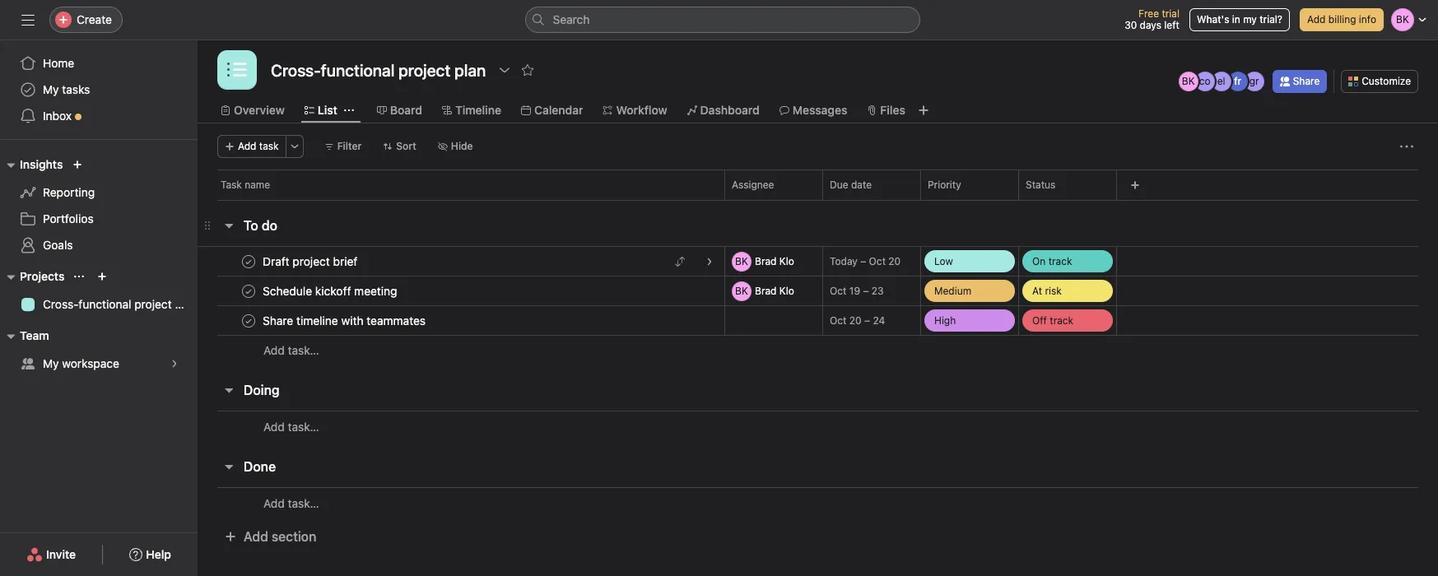 Task type: locate. For each thing, give the bounding box(es) containing it.
completed checkbox right plan
[[239, 281, 259, 301]]

oct up 23 in the right of the page
[[869, 255, 886, 268]]

doing
[[244, 383, 280, 398]]

home
[[43, 56, 74, 70]]

share timeline with teammates cell
[[198, 305, 725, 336]]

to do
[[244, 218, 277, 233]]

task
[[259, 140, 279, 152]]

my
[[43, 82, 59, 96], [43, 356, 59, 370]]

1 add task… from the top
[[263, 343, 319, 357]]

at risk
[[1032, 284, 1062, 297]]

row down '19'
[[198, 305, 1438, 336]]

home link
[[10, 50, 188, 77]]

oct
[[869, 255, 886, 268], [830, 285, 847, 297], [830, 315, 847, 327]]

free
[[1139, 7, 1159, 20]]

collapse task list for this section image for third add task… button from the top
[[222, 460, 235, 473]]

my for my workspace
[[43, 356, 59, 370]]

add task… inside header to do tree grid
[[263, 343, 319, 357]]

add task… for add task… button inside the header to do tree grid
[[263, 343, 319, 357]]

share
[[1293, 75, 1320, 87]]

my down team
[[43, 356, 59, 370]]

1 completed image from the top
[[239, 252, 259, 271]]

brad for today – oct 20
[[755, 255, 777, 267]]

1 horizontal spatial 20
[[889, 255, 901, 268]]

2 vertical spatial add task… button
[[263, 494, 319, 513]]

completed image inside share timeline with teammates cell
[[239, 311, 259, 331]]

completed image for today – oct 20
[[239, 252, 259, 271]]

track right on
[[1049, 255, 1072, 267]]

hide button
[[430, 135, 480, 158]]

oct for oct 19 – 23
[[830, 285, 847, 297]]

0 vertical spatial completed image
[[239, 252, 259, 271]]

1 vertical spatial brad klo
[[755, 284, 794, 297]]

add task… button up section at the left
[[263, 494, 319, 513]]

1 vertical spatial add task… button
[[263, 418, 319, 436]]

completed checkbox inside schedule kickoff meeting "cell"
[[239, 281, 259, 301]]

free trial 30 days left
[[1125, 7, 1180, 31]]

0 vertical spatial my
[[43, 82, 59, 96]]

insights
[[20, 157, 63, 171]]

completed checkbox for today
[[239, 252, 259, 271]]

2 vertical spatial task…
[[288, 496, 319, 510]]

2 add task… from the top
[[263, 419, 319, 433]]

my workspace
[[43, 356, 119, 370]]

add tab image
[[917, 104, 930, 117]]

– right '19'
[[863, 285, 869, 297]]

row containing task name
[[198, 170, 1438, 200]]

oct left '19'
[[830, 285, 847, 297]]

– for oct 19
[[863, 285, 869, 297]]

1 vertical spatial add task… row
[[198, 411, 1438, 442]]

list image
[[227, 60, 247, 80]]

high
[[934, 314, 956, 326]]

add task… row
[[198, 335, 1438, 366], [198, 411, 1438, 442], [198, 487, 1438, 519]]

completed image up completed image
[[239, 252, 259, 271]]

my
[[1243, 13, 1257, 26]]

due
[[830, 179, 848, 191]]

functional
[[79, 297, 131, 311]]

portfolios link
[[10, 206, 188, 232]]

0 vertical spatial brad
[[755, 255, 777, 267]]

add inside header to do tree grid
[[263, 343, 285, 357]]

collapse task list for this section image left done button
[[222, 460, 235, 473]]

completed checkbox up completed image
[[239, 252, 259, 271]]

1 vertical spatial my
[[43, 356, 59, 370]]

0 vertical spatial add task… button
[[263, 342, 319, 360]]

0 vertical spatial add task…
[[263, 343, 319, 357]]

name
[[245, 179, 270, 191]]

collapse task list for this section image left doing
[[222, 384, 235, 397]]

add task…
[[263, 343, 319, 357], [263, 419, 319, 433], [263, 496, 319, 510]]

today
[[830, 255, 858, 268]]

add
[[1307, 13, 1326, 26], [238, 140, 256, 152], [263, 343, 285, 357], [263, 419, 285, 433], [263, 496, 285, 510], [244, 529, 268, 544]]

bk for oct 19 – 23
[[735, 284, 748, 297]]

0 vertical spatial brad klo
[[755, 255, 794, 267]]

– left 24
[[864, 315, 870, 327]]

3 add task… row from the top
[[198, 487, 1438, 519]]

create button
[[49, 7, 123, 33]]

task… down add a task to this section icon
[[288, 419, 319, 433]]

brad klo
[[755, 255, 794, 267], [755, 284, 794, 297]]

task… up section at the left
[[288, 496, 319, 510]]

1 klo from the top
[[780, 255, 794, 267]]

collapse task list for this section image
[[222, 219, 235, 232], [222, 384, 235, 397], [222, 460, 235, 473]]

track right off
[[1050, 314, 1074, 326]]

0 vertical spatial task…
[[288, 343, 319, 357]]

track inside popup button
[[1050, 314, 1074, 326]]

1 add task… button from the top
[[263, 342, 319, 360]]

– right today
[[860, 255, 866, 268]]

sort
[[396, 140, 416, 152]]

priority
[[928, 179, 961, 191]]

1 task… from the top
[[288, 343, 319, 357]]

my inside my tasks link
[[43, 82, 59, 96]]

help
[[146, 547, 171, 561]]

0 vertical spatial bk
[[1182, 75, 1195, 87]]

my for my tasks
[[43, 82, 59, 96]]

done
[[244, 459, 276, 474]]

None text field
[[267, 55, 490, 85]]

1 brad from the top
[[755, 255, 777, 267]]

at risk button
[[1019, 277, 1116, 305]]

Share timeline with teammates text field
[[259, 312, 431, 329]]

0 vertical spatial collapse task list for this section image
[[222, 219, 235, 232]]

hide sidebar image
[[21, 13, 35, 26]]

1 vertical spatial task…
[[288, 419, 319, 433]]

0 vertical spatial oct
[[869, 255, 886, 268]]

collapse task list for this section image for 2nd add task… button from the top
[[222, 384, 235, 397]]

2 collapse task list for this section image from the top
[[222, 384, 235, 397]]

off track
[[1032, 314, 1074, 326]]

doing button
[[244, 375, 280, 405]]

oct 19 – 23
[[830, 285, 884, 297]]

row
[[198, 170, 1438, 200], [217, 199, 1419, 201], [198, 246, 1438, 277], [198, 276, 1438, 306], [198, 305, 1438, 336]]

track inside popup button
[[1049, 255, 1072, 267]]

30
[[1125, 19, 1137, 31]]

klo left today
[[780, 255, 794, 267]]

3 add task… button from the top
[[263, 494, 319, 513]]

what's in my trial? button
[[1190, 8, 1290, 31]]

timeline link
[[442, 101, 501, 119]]

add left "billing"
[[1307, 13, 1326, 26]]

add to starred image
[[521, 63, 535, 77]]

bk for today – oct 20
[[735, 255, 748, 267]]

klo left '19'
[[780, 284, 794, 297]]

3 task… from the top
[[288, 496, 319, 510]]

completed image
[[239, 252, 259, 271], [239, 311, 259, 331]]

2 completed checkbox from the top
[[239, 281, 259, 301]]

add left section at the left
[[244, 529, 268, 544]]

inbox
[[43, 109, 72, 123]]

2 add task… row from the top
[[198, 411, 1438, 442]]

add task… row for 'collapse task list for this section' image associated with 2nd add task… button from the top
[[198, 411, 1438, 442]]

1 vertical spatial brad
[[755, 284, 777, 297]]

1 my from the top
[[43, 82, 59, 96]]

23
[[872, 285, 884, 297]]

completed checkbox inside draft project brief cell
[[239, 252, 259, 271]]

co
[[1199, 75, 1211, 87]]

2 brad klo from the top
[[755, 284, 794, 297]]

2 my from the top
[[43, 356, 59, 370]]

1 brad klo from the top
[[755, 255, 794, 267]]

my tasks link
[[10, 77, 188, 103]]

1 add task… row from the top
[[198, 335, 1438, 366]]

list link
[[304, 101, 337, 119]]

0 vertical spatial completed checkbox
[[239, 252, 259, 271]]

goals link
[[10, 232, 188, 259]]

add task… for third add task… button from the top
[[263, 496, 319, 510]]

1 vertical spatial completed image
[[239, 311, 259, 331]]

add task
[[238, 140, 279, 152]]

2 brad from the top
[[755, 284, 777, 297]]

oct down oct 19 – 23
[[830, 315, 847, 327]]

collapse task list for this section image left to
[[222, 219, 235, 232]]

completed checkbox down completed image
[[239, 311, 259, 331]]

1 vertical spatial oct
[[830, 285, 847, 297]]

1 vertical spatial add task…
[[263, 419, 319, 433]]

Completed checkbox
[[239, 252, 259, 271], [239, 281, 259, 301], [239, 311, 259, 331]]

1 vertical spatial 20
[[849, 315, 862, 327]]

new project or portfolio image
[[97, 272, 107, 282]]

days
[[1140, 19, 1162, 31]]

1 vertical spatial completed checkbox
[[239, 281, 259, 301]]

header to do tree grid
[[198, 246, 1438, 366]]

1 completed checkbox from the top
[[239, 252, 259, 271]]

2 add task… button from the top
[[263, 418, 319, 436]]

20
[[889, 255, 901, 268], [849, 315, 862, 327]]

3 add task… from the top
[[263, 496, 319, 510]]

task…
[[288, 343, 319, 357], [288, 419, 319, 433], [288, 496, 319, 510]]

at
[[1032, 284, 1042, 297]]

1 vertical spatial klo
[[780, 284, 794, 297]]

customize button
[[1341, 70, 1419, 93]]

completed image down completed image
[[239, 311, 259, 331]]

reporting link
[[10, 179, 188, 206]]

to do button
[[244, 211, 277, 240]]

add section button
[[217, 522, 323, 552]]

2 klo from the top
[[780, 284, 794, 297]]

assignee
[[732, 179, 774, 191]]

completed checkbox inside share timeline with teammates cell
[[239, 311, 259, 331]]

plan
[[175, 297, 197, 311]]

0 horizontal spatial 20
[[849, 315, 862, 327]]

brad klo right details 'image'
[[755, 255, 794, 267]]

add task… button down add a task to this section icon
[[263, 418, 319, 436]]

invite button
[[16, 540, 87, 570]]

task… up add a task to this section icon
[[288, 343, 319, 357]]

20 left the low
[[889, 255, 901, 268]]

2 vertical spatial add task…
[[263, 496, 319, 510]]

0 vertical spatial add task… row
[[198, 335, 1438, 366]]

3 completed checkbox from the top
[[239, 311, 259, 331]]

my inside my workspace link
[[43, 356, 59, 370]]

add up doing button
[[263, 343, 285, 357]]

projects
[[20, 269, 65, 283]]

add task… button up add a task to this section icon
[[263, 342, 319, 360]]

1 vertical spatial –
[[863, 285, 869, 297]]

risk
[[1045, 284, 1062, 297]]

add task… down add a task to this section icon
[[263, 419, 319, 433]]

2 vertical spatial –
[[864, 315, 870, 327]]

2 vertical spatial oct
[[830, 315, 847, 327]]

1 vertical spatial track
[[1050, 314, 1074, 326]]

projects element
[[0, 262, 198, 321]]

add task… up add a task to this section icon
[[263, 343, 319, 357]]

add task… up section at the left
[[263, 496, 319, 510]]

2 vertical spatial bk
[[735, 284, 748, 297]]

2 vertical spatial add task… row
[[198, 487, 1438, 519]]

row up '19'
[[198, 246, 1438, 277]]

1 vertical spatial collapse task list for this section image
[[222, 384, 235, 397]]

2 vertical spatial collapse task list for this section image
[[222, 460, 235, 473]]

list
[[318, 103, 337, 117]]

0 vertical spatial track
[[1049, 255, 1072, 267]]

overview
[[234, 103, 285, 117]]

brad klo left '19'
[[755, 284, 794, 297]]

schedule kickoff meeting cell
[[198, 276, 725, 306]]

0 vertical spatial klo
[[780, 255, 794, 267]]

2 vertical spatial completed checkbox
[[239, 311, 259, 331]]

0 vertical spatial 20
[[889, 255, 901, 268]]

2 completed image from the top
[[239, 311, 259, 331]]

20 left 24
[[849, 315, 862, 327]]

board link
[[377, 101, 422, 119]]

2 task… from the top
[[288, 419, 319, 433]]

row down the messages "link"
[[198, 170, 1438, 200]]

completed image
[[239, 281, 259, 301]]

1 vertical spatial bk
[[735, 255, 748, 267]]

medium button
[[921, 277, 1018, 305]]

my left tasks
[[43, 82, 59, 96]]

add billing info
[[1307, 13, 1377, 26]]

gr
[[1250, 75, 1259, 87]]

3 collapse task list for this section image from the top
[[222, 460, 235, 473]]



Task type: vqa. For each thing, say whether or not it's contained in the screenshot.
the by
no



Task type: describe. For each thing, give the bounding box(es) containing it.
filter
[[337, 140, 362, 152]]

oct for oct 20 – 24
[[830, 315, 847, 327]]

add up add section button
[[263, 496, 285, 510]]

share button
[[1273, 70, 1327, 93]]

today – oct 20
[[830, 255, 901, 268]]

search
[[553, 12, 590, 26]]

add billing info button
[[1300, 8, 1384, 31]]

filter button
[[317, 135, 369, 158]]

cross-
[[43, 297, 79, 311]]

row containing high
[[198, 305, 1438, 336]]

tab actions image
[[344, 105, 354, 115]]

el
[[1217, 75, 1226, 87]]

add task button
[[217, 135, 286, 158]]

insights button
[[0, 155, 63, 175]]

teams element
[[0, 321, 198, 380]]

brad klo for today
[[755, 255, 794, 267]]

search list box
[[525, 7, 920, 33]]

my tasks
[[43, 82, 90, 96]]

row down today
[[198, 276, 1438, 306]]

completed checkbox for oct 20
[[239, 311, 259, 331]]

tasks
[[62, 82, 90, 96]]

Schedule kickoff meeting text field
[[259, 283, 402, 299]]

help button
[[119, 540, 182, 570]]

customize
[[1362, 75, 1411, 87]]

on
[[1032, 255, 1046, 267]]

completed image for oct 20 – 24
[[239, 311, 259, 331]]

goals
[[43, 238, 73, 252]]

add down doing button
[[263, 419, 285, 433]]

on track
[[1032, 255, 1072, 267]]

task
[[221, 179, 242, 191]]

add task… button inside header to do tree grid
[[263, 342, 319, 360]]

my workspace link
[[10, 351, 188, 377]]

sort button
[[376, 135, 424, 158]]

new image
[[73, 160, 83, 170]]

row down the due
[[217, 199, 1419, 201]]

info
[[1359, 13, 1377, 26]]

add task… row for 'collapse task list for this section' image associated with third add task… button from the top
[[198, 487, 1438, 519]]

19
[[849, 285, 860, 297]]

global element
[[0, 40, 198, 139]]

date
[[851, 179, 872, 191]]

track for off track
[[1050, 314, 1074, 326]]

low
[[934, 255, 953, 267]]

off
[[1032, 314, 1047, 326]]

hide
[[451, 140, 473, 152]]

24
[[873, 315, 885, 327]]

– for oct 20
[[864, 315, 870, 327]]

overview link
[[221, 101, 285, 119]]

oct 20 – 24
[[830, 315, 885, 327]]

calendar link
[[521, 101, 583, 119]]

1 collapse task list for this section image from the top
[[222, 219, 235, 232]]

workspace
[[62, 356, 119, 370]]

timeline
[[455, 103, 501, 117]]

portfolios
[[43, 212, 94, 226]]

add task… for 2nd add task… button from the top
[[263, 419, 319, 433]]

billing
[[1329, 13, 1356, 26]]

Draft project brief text field
[[259, 253, 363, 270]]

team
[[20, 328, 49, 342]]

project
[[134, 297, 172, 311]]

show options image
[[897, 180, 907, 190]]

high button
[[921, 306, 1018, 335]]

status
[[1026, 179, 1056, 191]]

files
[[880, 103, 906, 117]]

0 vertical spatial –
[[860, 255, 866, 268]]

add left "task"
[[238, 140, 256, 152]]

dashboard
[[700, 103, 760, 117]]

cross-functional project plan
[[43, 297, 197, 311]]

see details, my workspace image
[[170, 359, 179, 369]]

reporting
[[43, 185, 95, 199]]

inbox link
[[10, 103, 188, 129]]

due date
[[830, 179, 872, 191]]

workflow link
[[603, 101, 667, 119]]

to
[[244, 218, 258, 233]]

add section
[[244, 529, 316, 544]]

insights element
[[0, 150, 198, 262]]

board
[[390, 103, 422, 117]]

klo for oct 19
[[780, 284, 794, 297]]

show options, current sort, top image
[[74, 272, 84, 282]]

more actions image
[[1400, 140, 1414, 153]]

trial?
[[1260, 13, 1283, 26]]

track for on track
[[1049, 255, 1072, 267]]

klo for today
[[780, 255, 794, 267]]

more actions image
[[290, 142, 299, 151]]

move tasks between sections image
[[675, 256, 685, 266]]

do
[[262, 218, 277, 233]]

on track button
[[1019, 247, 1116, 276]]

cross-functional project plan link
[[10, 291, 197, 318]]

details image
[[705, 256, 715, 266]]

off track button
[[1019, 306, 1116, 335]]

task… inside header to do tree grid
[[288, 343, 319, 357]]

show options image
[[498, 63, 512, 77]]

messages
[[793, 103, 848, 117]]

fr
[[1234, 75, 1242, 87]]

left
[[1164, 19, 1180, 31]]

projects button
[[0, 267, 65, 287]]

low button
[[921, 247, 1018, 276]]

calendar
[[534, 103, 583, 117]]

what's
[[1197, 13, 1230, 26]]

in
[[1232, 13, 1241, 26]]

search button
[[525, 7, 920, 33]]

add a task to this section image
[[288, 384, 301, 397]]

brad for oct 19 – 23
[[755, 284, 777, 297]]

add field image
[[1130, 180, 1140, 190]]

what's in my trial?
[[1197, 13, 1283, 26]]

messages link
[[779, 101, 848, 119]]

completed checkbox for oct 19
[[239, 281, 259, 301]]

trial
[[1162, 7, 1180, 20]]

brad klo for oct
[[755, 284, 794, 297]]

dashboard link
[[687, 101, 760, 119]]

invite
[[46, 547, 76, 561]]

draft project brief cell
[[198, 246, 725, 277]]



